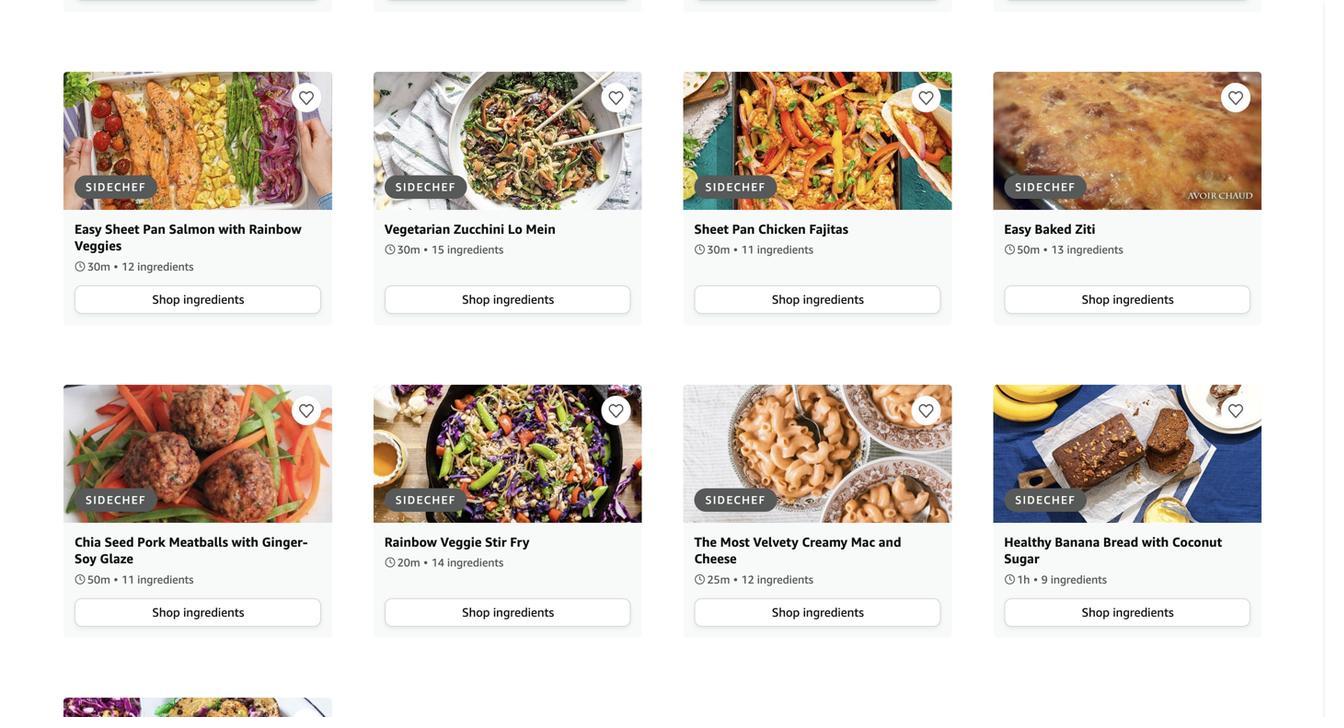 Task type: vqa. For each thing, say whether or not it's contained in the screenshot.


Task type: locate. For each thing, give the bounding box(es) containing it.
sheet up 30m • 11 ingredients
[[695, 221, 729, 237]]

0 vertical spatial rainbow
[[249, 221, 302, 237]]

0 horizontal spatial 11
[[122, 573, 135, 586]]

11 down sheet pan chicken fajitas
[[742, 243, 755, 256]]

shop
[[152, 292, 180, 307], [462, 292, 490, 307], [772, 292, 800, 307], [1082, 292, 1110, 307], [152, 605, 180, 620], [462, 605, 490, 620], [772, 605, 800, 620], [1082, 605, 1110, 620]]

50m left 13
[[1018, 243, 1040, 256]]

shop ingredients down healthy banana bread with coconut sugar
[[1082, 605, 1174, 620]]

with left ginger-
[[232, 534, 259, 550]]

30m • 11 ingredients
[[708, 242, 814, 256]]

pan left salmon
[[143, 221, 166, 237]]

• down the veggies
[[114, 259, 118, 272]]

sidechef up "healthy"
[[1016, 493, 1076, 506]]

chia seed pork meatballs with ginger-soy glaze image
[[64, 385, 332, 523]]

sidechef for zucchini
[[396, 180, 456, 193]]

30m inside 30m • 11 ingredients
[[708, 243, 730, 256]]

easy
[[75, 221, 102, 237], [1005, 221, 1032, 237]]

11 for seed
[[122, 573, 135, 586]]

0 vertical spatial 11
[[742, 243, 755, 256]]

2 easy from the left
[[1005, 221, 1032, 237]]

2 sheet from the left
[[695, 221, 729, 237]]

• left the 9
[[1034, 572, 1038, 585]]

pan
[[143, 221, 166, 237], [732, 221, 755, 237]]

0 horizontal spatial 50m
[[87, 573, 110, 586]]

ingredients inside 25m • 12 ingredients
[[758, 573, 814, 586]]

1 vertical spatial 11
[[122, 573, 135, 586]]

shop ingredients down easy sheet pan salmon with rainbow veggies
[[152, 292, 244, 307]]

chicken
[[759, 221, 806, 237]]

• inside 20m • 14 ingredients
[[424, 555, 428, 568]]

easy sheet pan salmon with rainbow veggies image
[[64, 72, 332, 210]]

30m for vegetarian
[[398, 243, 420, 256]]

save image for chia seed pork meatballs with ginger- soy glaze
[[292, 396, 321, 425]]

• for seed
[[114, 572, 118, 585]]

1h
[[1018, 573, 1031, 586]]

2 horizontal spatial 30m
[[708, 243, 730, 256]]

0 vertical spatial 12
[[122, 260, 135, 273]]

12 inside 30m • 12 ingredients
[[122, 260, 135, 273]]

0 horizontal spatial pan
[[143, 221, 166, 237]]

glaze
[[100, 551, 133, 566]]

30m inside 30m • 12 ingredients
[[87, 260, 110, 273]]

banana
[[1055, 534, 1100, 550]]

with inside chia seed pork meatballs with ginger- soy glaze
[[232, 534, 259, 550]]

stir
[[485, 534, 507, 550]]

easy left baked
[[1005, 221, 1032, 237]]

ingredients inside 20m • 14 ingredients
[[447, 556, 504, 569]]

11
[[742, 243, 755, 256], [122, 573, 135, 586]]

sheet
[[105, 221, 140, 237], [695, 221, 729, 237]]

ingredients
[[447, 243, 504, 256], [758, 243, 814, 256], [1068, 243, 1124, 256], [137, 260, 194, 273], [183, 292, 244, 307], [493, 292, 554, 307], [803, 292, 864, 307], [1113, 292, 1174, 307], [447, 556, 504, 569], [137, 573, 194, 586], [758, 573, 814, 586], [1051, 573, 1108, 586], [183, 605, 244, 620], [493, 605, 554, 620], [803, 605, 864, 620], [1113, 605, 1174, 620]]

sidechef up vegetarian
[[396, 180, 456, 193]]

30m • 15 ingredients
[[398, 242, 504, 256]]

sidechef for most
[[706, 493, 766, 506]]

save image
[[1222, 83, 1251, 112], [292, 396, 321, 425], [602, 396, 631, 425], [912, 396, 941, 425], [1222, 396, 1251, 425]]

shop down 50m • 11 ingredients
[[152, 605, 180, 620]]

with
[[219, 221, 246, 237], [232, 534, 259, 550], [1142, 534, 1169, 550]]

shop down 30m • 12 ingredients
[[152, 292, 180, 307]]

shop down 1h • 9 ingredients
[[1082, 605, 1110, 620]]

1 horizontal spatial sheet
[[695, 221, 729, 237]]

seed
[[105, 534, 134, 550]]

shop for chicken
[[772, 292, 800, 307]]

save image for rainbow veggie stir fry
[[602, 396, 631, 425]]

sidechef for seed
[[86, 493, 146, 506]]

meatballs
[[169, 534, 228, 550]]

• left 14
[[424, 555, 428, 568]]

sidechef for veggie
[[396, 493, 456, 506]]

with right bread
[[1142, 534, 1169, 550]]

12 down easy sheet pan salmon with rainbow veggies
[[122, 260, 135, 273]]

30m down the veggies
[[87, 260, 110, 273]]

30m down sheet pan chicken fajitas
[[708, 243, 730, 256]]

sidechef for baked
[[1016, 180, 1076, 193]]

50m
[[1018, 243, 1040, 256], [87, 573, 110, 586]]

shop ingredients down 50m • 13 ingredients
[[1082, 292, 1174, 307]]

shop ingredients
[[152, 292, 244, 307], [462, 292, 554, 307], [772, 292, 864, 307], [1082, 292, 1174, 307], [152, 605, 244, 620], [462, 605, 554, 620], [772, 605, 864, 620], [1082, 605, 1174, 620]]

shop down 50m • 13 ingredients
[[1082, 292, 1110, 307]]

pan up 30m • 11 ingredients
[[732, 221, 755, 237]]

• inside 50m • 13 ingredients
[[1044, 242, 1048, 255]]

• inside 25m • 12 ingredients
[[734, 572, 738, 585]]

1 horizontal spatial 11
[[742, 243, 755, 256]]

30m inside 30m • 15 ingredients
[[398, 243, 420, 256]]

1h • 9 ingredients
[[1018, 572, 1108, 586]]

0 horizontal spatial 30m
[[87, 260, 110, 273]]

rainbow right salmon
[[249, 221, 302, 237]]

velvety
[[754, 534, 799, 550]]

with inside easy sheet pan salmon with rainbow veggies
[[219, 221, 246, 237]]

creamy
[[802, 534, 848, 550]]

25m
[[708, 573, 730, 586]]

1 sheet from the left
[[105, 221, 140, 237]]

shop ingredients for stir
[[462, 605, 554, 620]]

shop ingredients for chicken
[[772, 292, 864, 307]]

50m inside 50m • 11 ingredients
[[87, 573, 110, 586]]

• inside 50m • 11 ingredients
[[114, 572, 118, 585]]

1 horizontal spatial 30m
[[398, 243, 420, 256]]

sidechef up rainbow veggie stir fry
[[396, 493, 456, 506]]

ingredients inside 50m • 11 ingredients
[[137, 573, 194, 586]]

11 down glaze
[[122, 573, 135, 586]]

shop ingredients down fajitas at the right of the page
[[772, 292, 864, 307]]

50m down the 'soy'
[[87, 573, 110, 586]]

save image
[[292, 83, 321, 112], [602, 83, 631, 112], [912, 83, 941, 112], [292, 709, 321, 717]]

rainbow
[[249, 221, 302, 237], [385, 534, 437, 550]]

• inside 30m • 15 ingredients
[[424, 242, 428, 255]]

1 horizontal spatial 12
[[742, 573, 755, 586]]

sidechef up the veggies
[[86, 180, 146, 193]]

• left 15
[[424, 242, 428, 255]]

sidechef
[[86, 180, 146, 193], [396, 180, 456, 193], [706, 180, 766, 193], [1016, 180, 1076, 193], [86, 493, 146, 506], [396, 493, 456, 506], [706, 493, 766, 506], [1016, 493, 1076, 506]]

• for zucchini
[[424, 242, 428, 255]]

sheet up the veggies
[[105, 221, 140, 237]]

save image for easy baked ziti
[[1222, 83, 1251, 112]]

12
[[122, 260, 135, 273], [742, 573, 755, 586]]

easy up the veggies
[[75, 221, 102, 237]]

• inside 30m • 12 ingredients
[[114, 259, 118, 272]]

1 horizontal spatial easy
[[1005, 221, 1032, 237]]

rainbow up 20m
[[385, 534, 437, 550]]

30m down vegetarian
[[398, 243, 420, 256]]

shop ingredients for pork
[[152, 605, 244, 620]]

None submit
[[75, 286, 320, 313], [386, 286, 630, 313], [696, 286, 940, 313], [1006, 286, 1250, 313], [75, 599, 320, 626], [386, 599, 630, 626], [696, 599, 940, 626], [1006, 599, 1250, 626], [75, 286, 320, 313], [386, 286, 630, 313], [696, 286, 940, 313], [1006, 286, 1250, 313], [75, 599, 320, 626], [386, 599, 630, 626], [696, 599, 940, 626], [1006, 599, 1250, 626]]

sidechef up sheet pan chicken fajitas
[[706, 180, 766, 193]]

11 for pan
[[742, 243, 755, 256]]

• right 25m
[[734, 572, 738, 585]]

• for banana
[[1034, 572, 1038, 585]]

shop ingredients down lo
[[462, 292, 554, 307]]

• inside 30m • 11 ingredients
[[734, 242, 738, 255]]

0 horizontal spatial sheet
[[105, 221, 140, 237]]

with for ginger-
[[232, 534, 259, 550]]

30m
[[398, 243, 420, 256], [708, 243, 730, 256], [87, 260, 110, 273]]

30m • 12 ingredients
[[87, 259, 194, 273]]

12 inside 25m • 12 ingredients
[[742, 573, 755, 586]]

the most velvety creamy mac and cheese image
[[684, 385, 952, 523]]

shop ingredients down chia seed pork meatballs with ginger- soy glaze
[[152, 605, 244, 620]]

veggies
[[75, 238, 122, 253]]

soy
[[75, 551, 97, 566]]

sidechef up "easy baked ziti" on the top of the page
[[1016, 180, 1076, 193]]

vegetarian zucchini lo mein
[[385, 221, 556, 237]]

salmon
[[169, 221, 215, 237]]

50m inside 50m • 13 ingredients
[[1018, 243, 1040, 256]]

sugar
[[1005, 551, 1040, 566]]

1 horizontal spatial 50m
[[1018, 243, 1040, 256]]

12 right 25m
[[742, 573, 755, 586]]

1 vertical spatial 12
[[742, 573, 755, 586]]

• left 13
[[1044, 242, 1048, 255]]

shop ingredients for ziti
[[1082, 292, 1174, 307]]

1 horizontal spatial pan
[[732, 221, 755, 237]]

baked
[[1035, 221, 1072, 237]]

• down glaze
[[114, 572, 118, 585]]

1 vertical spatial 50m
[[87, 573, 110, 586]]

0 vertical spatial 50m
[[1018, 243, 1040, 256]]

ziti
[[1076, 221, 1096, 237]]

0 horizontal spatial rainbow
[[249, 221, 302, 237]]

•
[[424, 242, 428, 255], [734, 242, 738, 255], [1044, 242, 1048, 255], [114, 259, 118, 272], [424, 555, 428, 568], [114, 572, 118, 585], [734, 572, 738, 585], [1034, 572, 1038, 585]]

easy inside easy sheet pan salmon with rainbow veggies
[[75, 221, 102, 237]]

shop down 30m • 11 ingredients
[[772, 292, 800, 307]]

1 easy from the left
[[75, 221, 102, 237]]

ingredients inside 30m • 12 ingredients
[[137, 260, 194, 273]]

most
[[721, 534, 750, 550]]

shop ingredients down fry on the left bottom
[[462, 605, 554, 620]]

save image for sheet pan chicken fajitas
[[912, 83, 941, 112]]

• for veggie
[[424, 555, 428, 568]]

sidechef up seed
[[86, 493, 146, 506]]

11 inside 50m • 11 ingredients
[[122, 573, 135, 586]]

save image for vegetarian zucchini lo mein
[[602, 83, 631, 112]]

• down sheet pan chicken fajitas
[[734, 242, 738, 255]]

• inside 1h • 9 ingredients
[[1034, 572, 1038, 585]]

ingredients inside 30m • 11 ingredients
[[758, 243, 814, 256]]

11 inside 30m • 11 ingredients
[[742, 243, 755, 256]]

with right salmon
[[219, 221, 246, 237]]

sheet inside easy sheet pan salmon with rainbow veggies
[[105, 221, 140, 237]]

0 horizontal spatial 12
[[122, 260, 135, 273]]

chia seed pork meatballs with ginger- soy glaze
[[75, 534, 308, 566]]

shop ingredients down the most velvety creamy mac and cheese
[[772, 605, 864, 620]]

sidechef up most
[[706, 493, 766, 506]]

shop down 30m • 15 ingredients
[[462, 292, 490, 307]]

shop down 20m • 14 ingredients
[[462, 605, 490, 620]]

1 pan from the left
[[143, 221, 166, 237]]

20m
[[398, 556, 420, 569]]

1 vertical spatial rainbow
[[385, 534, 437, 550]]

the most velvety creamy mac and cheese
[[695, 534, 902, 566]]

easy baked ziti
[[1005, 221, 1096, 237]]

shop down 25m • 12 ingredients
[[772, 605, 800, 620]]

ingredients inside 1h • 9 ingredients
[[1051, 573, 1108, 586]]

ginger-
[[262, 534, 308, 550]]

0 horizontal spatial easy
[[75, 221, 102, 237]]



Task type: describe. For each thing, give the bounding box(es) containing it.
12 for veggies
[[122, 260, 135, 273]]

with for rainbow
[[219, 221, 246, 237]]

shop for velvety
[[772, 605, 800, 620]]

shop for pan
[[152, 292, 180, 307]]

pan inside easy sheet pan salmon with rainbow veggies
[[143, 221, 166, 237]]

shop for pork
[[152, 605, 180, 620]]

rainbow inside easy sheet pan salmon with rainbow veggies
[[249, 221, 302, 237]]

coconut
[[1173, 534, 1223, 550]]

healthy
[[1005, 534, 1052, 550]]

14
[[432, 556, 445, 569]]

50m • 13 ingredients
[[1018, 242, 1124, 256]]

shop ingredients for velvety
[[772, 605, 864, 620]]

50m • 11 ingredients
[[87, 572, 194, 586]]

9
[[1042, 573, 1048, 586]]

fajitas
[[810, 221, 849, 237]]

sheet pan chicken fajitas image
[[684, 72, 952, 210]]

mac
[[851, 534, 876, 550]]

sidechef for banana
[[1016, 493, 1076, 506]]

• for most
[[734, 572, 738, 585]]

sheet pan chicken fajitas
[[695, 221, 849, 237]]

sidechef for pan
[[706, 180, 766, 193]]

rainbow veggie stir fry
[[385, 534, 530, 550]]

fry
[[510, 534, 530, 550]]

shop for lo
[[462, 292, 490, 307]]

ingredients inside 50m • 13 ingredients
[[1068, 243, 1124, 256]]

the
[[695, 534, 717, 550]]

save image for healthy banana bread with coconut sugar
[[1222, 396, 1251, 425]]

with inside healthy banana bread with coconut sugar
[[1142, 534, 1169, 550]]

shop for ziti
[[1082, 292, 1110, 307]]

30m for easy
[[87, 260, 110, 273]]

20m • 14 ingredients
[[398, 555, 504, 569]]

rainbow veggie stir fry image
[[374, 385, 642, 523]]

shop for bread
[[1082, 605, 1110, 620]]

healthy banana bread with coconut sugar image
[[994, 385, 1262, 523]]

15
[[432, 243, 445, 256]]

50m for chia
[[87, 573, 110, 586]]

bread
[[1104, 534, 1139, 550]]

vegetarian
[[385, 221, 450, 237]]

• for sheet
[[114, 259, 118, 272]]

healthy banana bread with coconut sugar
[[1005, 534, 1223, 566]]

easy sheet pan salmon with rainbow veggies
[[75, 221, 302, 253]]

shop ingredients for lo
[[462, 292, 554, 307]]

vegetarian zucchini lo mein image
[[374, 72, 642, 210]]

shop ingredients for bread
[[1082, 605, 1174, 620]]

lo
[[508, 221, 523, 237]]

easy for easy sheet pan salmon with rainbow veggies
[[75, 221, 102, 237]]

2 pan from the left
[[732, 221, 755, 237]]

50m for easy
[[1018, 243, 1040, 256]]

shop ingredients for pan
[[152, 292, 244, 307]]

easy for easy baked ziti
[[1005, 221, 1032, 237]]

zucchini
[[454, 221, 505, 237]]

12 for cheese
[[742, 573, 755, 586]]

mein
[[526, 221, 556, 237]]

pork
[[137, 534, 166, 550]]

chia
[[75, 534, 101, 550]]

veggie
[[441, 534, 482, 550]]

30m for sheet
[[708, 243, 730, 256]]

ingredients inside 30m • 15 ingredients
[[447, 243, 504, 256]]

25m • 12 ingredients
[[708, 572, 814, 586]]

13
[[1052, 243, 1065, 256]]

1 horizontal spatial rainbow
[[385, 534, 437, 550]]

save image for the most velvety creamy mac and cheese
[[912, 396, 941, 425]]

• for pan
[[734, 242, 738, 255]]

shop for stir
[[462, 605, 490, 620]]

cheese
[[695, 551, 737, 566]]

• for baked
[[1044, 242, 1048, 255]]

sidechef for sheet
[[86, 180, 146, 193]]

save image for easy sheet pan salmon with rainbow veggies
[[292, 83, 321, 112]]

easy baked ziti image
[[994, 72, 1262, 210]]

and
[[879, 534, 902, 550]]



